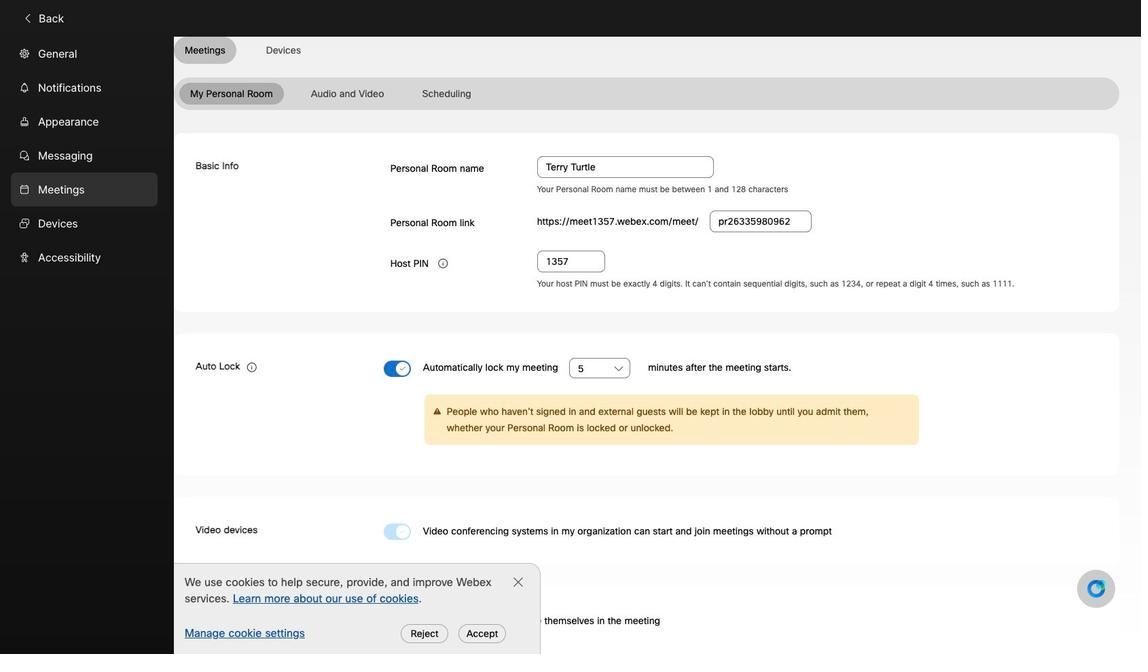 Task type: describe. For each thing, give the bounding box(es) containing it.
wrapper image for the devices tab
[[19, 218, 30, 229]]

appearance tab
[[11, 104, 158, 138]]

0 vertical spatial wrapper image
[[22, 13, 33, 24]]

wrapper image for accessibility tab
[[19, 252, 30, 263]]

messaging tab
[[11, 138, 158, 172]]

accessibility tab
[[11, 240, 158, 274]]

wrapper image for notifications tab
[[19, 82, 30, 93]]

settings navigation
[[0, 37, 174, 654]]



Task type: locate. For each thing, give the bounding box(es) containing it.
4 wrapper image from the top
[[19, 218, 30, 229]]

wrapper image inside notifications tab
[[19, 82, 30, 93]]

5 wrapper image from the top
[[19, 252, 30, 263]]

wrapper image inside general tab
[[19, 48, 30, 59]]

wrapper image for meetings tab
[[19, 184, 30, 195]]

wrapper image inside meetings tab
[[19, 184, 30, 195]]

wrapper image inside messaging tab
[[19, 150, 30, 161]]

meetings tab
[[11, 172, 158, 206]]

wrapper image for messaging tab
[[19, 150, 30, 161]]

wrapper image for appearance tab
[[19, 116, 30, 127]]

wrapper image
[[22, 13, 33, 24], [19, 48, 30, 59], [19, 184, 30, 195]]

2 wrapper image from the top
[[19, 116, 30, 127]]

wrapper image inside accessibility tab
[[19, 252, 30, 263]]

wrapper image for general tab
[[19, 48, 30, 59]]

1 vertical spatial wrapper image
[[19, 48, 30, 59]]

notifications tab
[[11, 70, 158, 104]]

wrapper image
[[19, 82, 30, 93], [19, 116, 30, 127], [19, 150, 30, 161], [19, 218, 30, 229], [19, 252, 30, 263]]

wrapper image inside the devices tab
[[19, 218, 30, 229]]

devices tab
[[11, 206, 158, 240]]

1 wrapper image from the top
[[19, 82, 30, 93]]

general tab
[[11, 37, 158, 70]]

3 wrapper image from the top
[[19, 150, 30, 161]]

wrapper image inside appearance tab
[[19, 116, 30, 127]]

2 vertical spatial wrapper image
[[19, 184, 30, 195]]



Task type: vqa. For each thing, say whether or not it's contained in the screenshot.
"navigation" at the left of page
no



